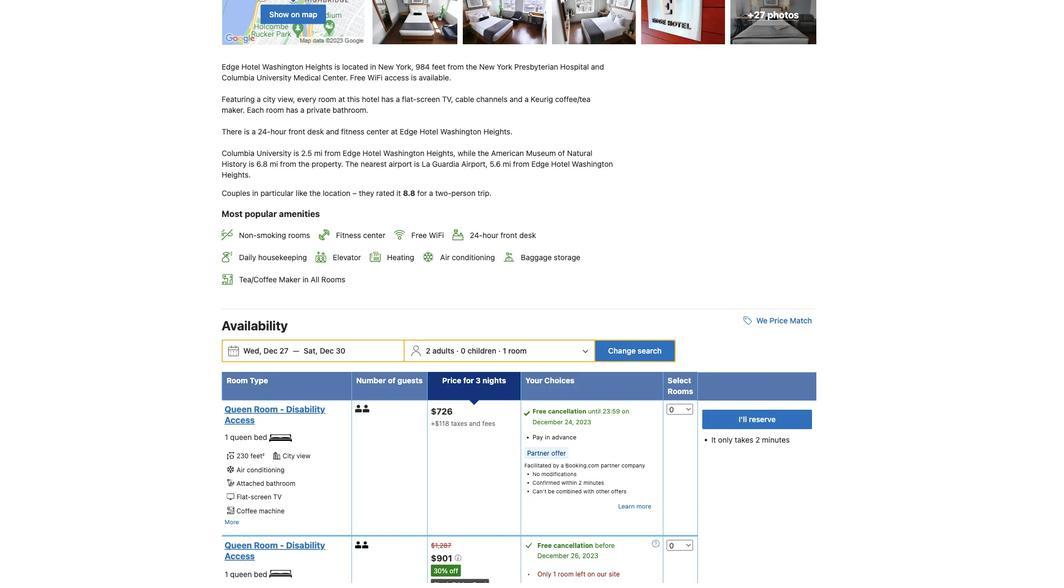 Task type: describe. For each thing, give the bounding box(es) containing it.
occupancy image
[[355, 406, 363, 413]]

price inside dropdown button
[[770, 317, 788, 326]]

private
[[307, 106, 331, 115]]

edge down museum
[[531, 160, 549, 169]]

2 university from the top
[[257, 149, 291, 158]]

is left 2.5
[[293, 149, 299, 158]]

230
[[237, 453, 249, 460]]

washington up while
[[440, 127, 481, 136]]

1 horizontal spatial for
[[463, 377, 474, 386]]

fees
[[482, 420, 495, 428]]

non-smoking rooms
[[239, 231, 310, 240]]

1 vertical spatial conditioning
[[247, 466, 285, 474]]

maker.
[[222, 106, 245, 115]]

more
[[636, 503, 651, 511]]

front inside the edge hotel washington heights is located in new york, 984 feet from the new york presbyterian hospital and columbia university medical center. free wifi access is available. featuring a city view, every room at this hotel has a flat-screen tv, cable channels and a keurig coffee/tea maker. each room has a private bathroom. there is a 24-hour front desk and fitness center at edge hotel washington heights. columbia university is 2.5 mi from edge hotel washington heights, while the american museum of natural history is 6.8 mi from the property. the nearest airport is la guardia airport, 5.6 mi from edge hotel washington heights.
[[288, 127, 305, 136]]

and right channels
[[510, 95, 523, 104]]

a left the keurig at the top
[[525, 95, 529, 104]]

1 vertical spatial has
[[286, 106, 298, 115]]

and inside $726 +$118 taxes and fees
[[469, 420, 480, 428]]

2 columbia from the top
[[222, 149, 255, 158]]

no
[[533, 471, 540, 478]]

cancellation for december
[[548, 408, 586, 416]]

all
[[311, 276, 319, 284]]

1 horizontal spatial hour
[[483, 231, 498, 240]]

wed,
[[243, 347, 262, 356]]

flat-
[[402, 95, 417, 104]]

it only takes 2 minutes
[[711, 436, 790, 445]]

2 access from the top
[[225, 552, 255, 562]]

8.8
[[403, 189, 415, 198]]

a left flat-
[[396, 95, 400, 104]]

washington up medical
[[262, 63, 303, 71]]

elevator
[[333, 253, 361, 262]]

channels
[[476, 95, 508, 104]]

a left two-
[[429, 189, 433, 198]]

is left la
[[414, 160, 420, 169]]

1 university from the top
[[257, 73, 291, 82]]

1 horizontal spatial air conditioning
[[440, 253, 495, 262]]

room down "city"
[[266, 106, 284, 115]]

storage
[[554, 253, 580, 262]]

attached bathroom
[[237, 480, 295, 488]]

1 vertical spatial rooms
[[668, 387, 693, 396]]

nearest
[[361, 160, 387, 169]]

available.
[[419, 73, 451, 82]]

2 horizontal spatial 2
[[755, 436, 760, 445]]

1 vertical spatial 24-
[[470, 231, 483, 240]]

coffee
[[237, 508, 257, 515]]

washington up airport
[[383, 149, 424, 158]]

pay in advance
[[533, 434, 577, 441]]

keurig
[[531, 95, 553, 104]]

featuring
[[222, 95, 255, 104]]

person
[[451, 189, 476, 198]]

2 disability from the top
[[286, 541, 325, 551]]

york,
[[396, 63, 413, 71]]

1 horizontal spatial mi
[[314, 149, 322, 158]]

two-
[[435, 189, 451, 198]]

1 horizontal spatial wifi
[[429, 231, 444, 240]]

there
[[222, 127, 242, 136]]

from right feet
[[448, 63, 464, 71]]

room left left
[[558, 571, 574, 578]]

in left all
[[302, 276, 309, 284]]

daily housekeeping
[[239, 253, 307, 262]]

booking.com
[[565, 463, 599, 469]]

free up heating
[[411, 231, 427, 240]]

1 new from the left
[[378, 63, 394, 71]]

they
[[359, 189, 374, 198]]

room up private
[[318, 95, 336, 104]]

heights
[[305, 63, 332, 71]]

december inside 'before december 26, 2023'
[[537, 553, 569, 560]]

with
[[583, 489, 594, 495]]

show
[[269, 10, 289, 19]]

+$118
[[431, 420, 449, 428]]

coffee machine
[[237, 508, 285, 515]]

1 disability from the top
[[286, 405, 325, 415]]

attached
[[237, 480, 264, 488]]

from down 'american'
[[513, 160, 529, 169]]

1 1 queen bed from the top
[[225, 433, 269, 442]]

flat-screen tv
[[237, 494, 282, 501]]

maker
[[279, 276, 300, 284]]

2 · from the left
[[498, 347, 501, 356]]

0 vertical spatial heights.
[[483, 127, 513, 136]]

change
[[608, 347, 636, 356]]

1 queen from the top
[[230, 433, 252, 442]]

$726
[[431, 407, 453, 417]]

hour inside the edge hotel washington heights is located in new york, 984 feet from the new york presbyterian hospital and columbia university medical center. free wifi access is available. featuring a city view, every room at this hotel has a flat-screen tv, cable channels and a keurig coffee/tea maker. each room has a private bathroom. there is a 24-hour front desk and fitness center at edge hotel washington heights. columbia university is 2.5 mi from edge hotel washington heights, while the american museum of natural history is 6.8 mi from the property. the nearest airport is la guardia airport, 5.6 mi from edge hotel washington heights.
[[270, 127, 286, 136]]

6.8
[[256, 160, 268, 169]]

york
[[497, 63, 512, 71]]

room inside button
[[508, 347, 527, 356]]

2 1 queen bed from the top
[[225, 571, 269, 580]]

30
[[336, 347, 345, 356]]

offers
[[611, 489, 627, 495]]

we
[[756, 317, 768, 326]]

it
[[711, 436, 716, 445]]

free wifi
[[411, 231, 444, 240]]

2 bed from the top
[[254, 571, 267, 580]]

of inside the edge hotel washington heights is located in new york, 984 feet from the new york presbyterian hospital and columbia university medical center. free wifi access is available. featuring a city view, every room at this hotel has a flat-screen tv, cable channels and a keurig coffee/tea maker. each room has a private bathroom. there is a 24-hour front desk and fitness center at edge hotel washington heights. columbia university is 2.5 mi from edge hotel washington heights, while the american museum of natural history is 6.8 mi from the property. the nearest airport is la guardia airport, 5.6 mi from edge hotel washington heights.
[[558, 149, 565, 158]]

0 horizontal spatial mi
[[270, 160, 278, 169]]

edge up the
[[343, 149, 361, 158]]

2 vertical spatial room
[[254, 541, 278, 551]]

most
[[222, 209, 243, 219]]

only
[[718, 436, 733, 445]]

most popular amenities
[[222, 209, 320, 219]]

until
[[588, 408, 601, 416]]

1 horizontal spatial air
[[440, 253, 450, 262]]

2 inside no modifications confirmed within 2 minutes can't be combined with other offers
[[579, 480, 582, 486]]

1 queen room - disability access from the top
[[225, 405, 325, 426]]

our
[[597, 571, 607, 578]]

wifi inside the edge hotel washington heights is located in new york, 984 feet from the new york presbyterian hospital and columbia university medical center. free wifi access is available. featuring a city view, every room at this hotel has a flat-screen tv, cable channels and a keurig coffee/tea maker. each room has a private bathroom. there is a 24-hour front desk and fitness center at edge hotel washington heights. columbia university is 2.5 mi from edge hotel washington heights, while the american museum of natural history is 6.8 mi from the property. the nearest airport is la guardia airport, 5.6 mi from edge hotel washington heights.
[[367, 73, 383, 82]]

2.5
[[301, 149, 312, 158]]

1 vertical spatial heights.
[[222, 171, 251, 180]]

la
[[422, 160, 430, 169]]

1 queen from the top
[[225, 405, 252, 415]]

0 horizontal spatial at
[[338, 95, 345, 104]]

a down each
[[252, 127, 256, 136]]

free cancellation for december
[[533, 408, 586, 416]]

popular
[[245, 209, 277, 219]]

1 vertical spatial room
[[254, 405, 278, 415]]

presbyterian
[[514, 63, 558, 71]]

2 inside button
[[426, 347, 430, 356]]

this
[[347, 95, 360, 104]]

sat,
[[304, 347, 318, 356]]

a down "every"
[[300, 106, 305, 115]]

0 horizontal spatial screen
[[251, 494, 271, 501]]

1 vertical spatial center
[[363, 231, 385, 240]]

black friday deal. you're getting a reduced rate because this property is offering a discount when you book before nov 29, 2023 and stay before dec 31, 2024.. element
[[431, 580, 489, 584]]

search
[[638, 347, 662, 356]]

2 queen room - disability access from the top
[[225, 541, 325, 562]]

airport
[[389, 160, 412, 169]]

minutes inside no modifications confirmed within 2 minutes can't be combined with other offers
[[583, 480, 604, 486]]

24- inside the edge hotel washington heights is located in new york, 984 feet from the new york presbyterian hospital and columbia university medical center. free wifi access is available. featuring a city view, every room at this hotel has a flat-screen tv, cable channels and a keurig coffee/tea maker. each room has a private bathroom. there is a 24-hour front desk and fitness center at edge hotel washington heights. columbia university is 2.5 mi from edge hotel washington heights, while the american museum of natural history is 6.8 mi from the property. the nearest airport is la guardia airport, 5.6 mi from edge hotel washington heights.
[[258, 127, 270, 136]]

december inside until 23:59 on december 24, 2023
[[533, 419, 563, 426]]

in right "couples"
[[252, 189, 258, 198]]

availability
[[222, 318, 288, 334]]

guests
[[397, 377, 423, 386]]

0 horizontal spatial air conditioning
[[237, 466, 285, 474]]

couples in particular like the location – they rated it 8.8 for a two-person trip.
[[222, 189, 491, 198]]

0 vertical spatial room
[[227, 377, 248, 386]]

and left 'fitness'
[[326, 127, 339, 136]]

the up airport,
[[478, 149, 489, 158]]

located
[[342, 63, 368, 71]]

23:59
[[603, 408, 620, 416]]

1 columbia from the top
[[222, 73, 255, 82]]

–
[[352, 189, 357, 198]]

$726 +$118 taxes and fees
[[431, 407, 495, 428]]

tea/coffee maker in all rooms
[[239, 276, 345, 284]]

1 horizontal spatial on
[[587, 571, 595, 578]]

fitness
[[336, 231, 361, 240]]

smoking
[[257, 231, 286, 240]]

wed, dec 27 — sat, dec 30
[[243, 347, 345, 356]]

0 horizontal spatial rooms
[[321, 276, 345, 284]]

nights
[[483, 377, 506, 386]]

sat, dec 30 button
[[299, 342, 350, 361]]

30% off
[[434, 568, 458, 575]]

combined
[[556, 489, 582, 495]]

rooms
[[288, 231, 310, 240]]

from up property.
[[324, 149, 341, 158]]

$1,287
[[431, 542, 451, 550]]



Task type: locate. For each thing, give the bounding box(es) containing it.
queen up 230
[[230, 433, 252, 442]]

0 vertical spatial free cancellation
[[533, 408, 586, 416]]

of
[[558, 149, 565, 158], [388, 377, 396, 386]]

0 vertical spatial price
[[770, 317, 788, 326]]

1 vertical spatial of
[[388, 377, 396, 386]]

0 vertical spatial air conditioning
[[440, 253, 495, 262]]

0 vertical spatial queen room - disability access
[[225, 405, 325, 426]]

1 horizontal spatial new
[[479, 63, 495, 71]]

1 vertical spatial screen
[[251, 494, 271, 501]]

hotel down natural at top
[[551, 160, 570, 169]]

on left map at top
[[291, 10, 300, 19]]

1 vertical spatial air conditioning
[[237, 466, 285, 474]]

1 vertical spatial at
[[391, 127, 398, 136]]

photos
[[767, 9, 799, 20]]

free cancellation up the 24,
[[533, 408, 586, 416]]

0 horizontal spatial new
[[378, 63, 394, 71]]

0 horizontal spatial desk
[[307, 127, 324, 136]]

0 horizontal spatial conditioning
[[247, 466, 285, 474]]

0 vertical spatial disability
[[286, 405, 325, 415]]

1 vertical spatial columbia
[[222, 149, 255, 158]]

at left this
[[338, 95, 345, 104]]

1 - from the top
[[280, 405, 284, 415]]

mi right 2.5
[[314, 149, 322, 158]]

view,
[[278, 95, 295, 104]]

rooms
[[321, 276, 345, 284], [668, 387, 693, 396]]

front
[[288, 127, 305, 136], [501, 231, 517, 240]]

minutes down i'll reserve button
[[762, 436, 790, 445]]

be
[[548, 489, 555, 495]]

bathroom.
[[333, 106, 368, 115]]

1 queen room - disability access link from the top
[[225, 404, 345, 426]]

rooms down select
[[668, 387, 693, 396]]

room
[[227, 377, 248, 386], [254, 405, 278, 415], [254, 541, 278, 551]]

0 vertical spatial access
[[225, 416, 255, 426]]

disability
[[286, 405, 325, 415], [286, 541, 325, 551]]

0 vertical spatial 2023
[[576, 419, 591, 426]]

0 vertical spatial front
[[288, 127, 305, 136]]

screen up coffee machine
[[251, 494, 271, 501]]

university up 6.8
[[257, 149, 291, 158]]

0 horizontal spatial ·
[[456, 347, 459, 356]]

queen room - disability access down machine
[[225, 541, 325, 562]]

1 vertical spatial for
[[463, 377, 474, 386]]

- down machine
[[280, 541, 284, 551]]

1 horizontal spatial conditioning
[[452, 253, 495, 262]]

screen inside the edge hotel washington heights is located in new york, 984 feet from the new york presbyterian hospital and columbia university medical center. free wifi access is available. featuring a city view, every room at this hotel has a flat-screen tv, cable channels and a keurig coffee/tea maker. each room has a private bathroom. there is a 24-hour front desk and fitness center at edge hotel washington heights. columbia university is 2.5 mi from edge hotel washington heights, while the american museum of natural history is 6.8 mi from the property. the nearest airport is la guardia airport, 5.6 mi from edge hotel washington heights.
[[417, 95, 440, 104]]

0 vertical spatial queen room - disability access link
[[225, 404, 345, 426]]

1 · from the left
[[456, 347, 459, 356]]

hotel up featuring
[[241, 63, 260, 71]]

air down free wifi
[[440, 253, 450, 262]]

airport,
[[461, 160, 488, 169]]

1 vertical spatial desk
[[519, 231, 536, 240]]

1 vertical spatial 1 queen bed
[[225, 571, 269, 580]]

0 vertical spatial bed
[[254, 433, 267, 442]]

takes
[[735, 436, 753, 445]]

2 horizontal spatial mi
[[503, 160, 511, 169]]

modifications
[[541, 471, 577, 478]]

partner
[[527, 450, 550, 457]]

desk up baggage
[[519, 231, 536, 240]]

1 vertical spatial bed
[[254, 571, 267, 580]]

is right there
[[244, 127, 250, 136]]

dec left 30 at the left of page
[[320, 347, 334, 356]]

location
[[323, 189, 350, 198]]

edge down flat-
[[400, 127, 417, 136]]

0 vertical spatial desk
[[307, 127, 324, 136]]

bed
[[254, 433, 267, 442], [254, 571, 267, 580]]

conditioning up attached bathroom
[[247, 466, 285, 474]]

hotel up nearest
[[363, 149, 381, 158]]

1 vertical spatial disability
[[286, 541, 325, 551]]

2 right within
[[579, 480, 582, 486]]

map
[[302, 10, 317, 19]]

1 vertical spatial access
[[225, 552, 255, 562]]

select rooms
[[668, 377, 693, 396]]

30% off. you're getting a reduced rate because this property is offering a discount.. element
[[431, 565, 461, 577]]

tea/coffee
[[239, 276, 277, 284]]

2 vertical spatial 2
[[579, 480, 582, 486]]

1 horizontal spatial rooms
[[668, 387, 693, 396]]

is up center.
[[334, 63, 340, 71]]

0 horizontal spatial for
[[417, 189, 427, 198]]

heights. up 'american'
[[483, 127, 513, 136]]

1 vertical spatial air
[[237, 466, 245, 474]]

1 vertical spatial free cancellation
[[537, 542, 593, 550]]

0 horizontal spatial of
[[388, 377, 396, 386]]

conditioning
[[452, 253, 495, 262], [247, 466, 285, 474]]

1 vertical spatial minutes
[[583, 480, 604, 486]]

desk inside the edge hotel washington heights is located in new york, 984 feet from the new york presbyterian hospital and columbia university medical center. free wifi access is available. featuring a city view, every room at this hotel has a flat-screen tv, cable channels and a keurig coffee/tea maker. each room has a private bathroom. there is a 24-hour front desk and fitness center at edge hotel washington heights. columbia university is 2.5 mi from edge hotel washington heights, while the american museum of natural history is 6.8 mi from the property. the nearest airport is la guardia airport, 5.6 mi from edge hotel washington heights.
[[307, 127, 324, 136]]

0 vertical spatial at
[[338, 95, 345, 104]]

heights,
[[426, 149, 456, 158]]

0 horizontal spatial 24-
[[258, 127, 270, 136]]

1 vertical spatial -
[[280, 541, 284, 551]]

it
[[397, 189, 401, 198]]

washington down natural at top
[[572, 160, 613, 169]]

cancellation up the 24,
[[548, 408, 586, 416]]

from
[[448, 63, 464, 71], [324, 149, 341, 158], [280, 160, 296, 169], [513, 160, 529, 169]]

the down 2.5
[[298, 160, 310, 169]]

city
[[283, 453, 295, 460]]

university up "city"
[[257, 73, 291, 82]]

mi
[[314, 149, 322, 158], [270, 160, 278, 169], [503, 160, 511, 169]]

natural
[[567, 149, 592, 158]]

2023 right the 24,
[[576, 419, 591, 426]]

partner
[[601, 463, 620, 469]]

free cancellation up 26,
[[537, 542, 593, 550]]

the right feet
[[466, 63, 477, 71]]

queen room - disability access link up "city"
[[225, 404, 345, 426]]

hour
[[270, 127, 286, 136], [483, 231, 498, 240]]

1 horizontal spatial 24-
[[470, 231, 483, 240]]

$901
[[431, 554, 454, 564]]

room down coffee machine
[[254, 541, 278, 551]]

feet²
[[250, 453, 265, 460]]

0 vertical spatial screen
[[417, 95, 440, 104]]

hotel up heights,
[[420, 127, 438, 136]]

is down 984
[[411, 73, 417, 82]]

university
[[257, 73, 291, 82], [257, 149, 291, 158]]

1 horizontal spatial 2
[[579, 480, 582, 486]]

baggage
[[521, 253, 552, 262]]

- up "city"
[[280, 405, 284, 415]]

while
[[458, 149, 476, 158]]

can't
[[533, 489, 546, 495]]

1 vertical spatial front
[[501, 231, 517, 240]]

0 vertical spatial minutes
[[762, 436, 790, 445]]

rooms right all
[[321, 276, 345, 284]]

984
[[416, 63, 430, 71]]

price left 3
[[442, 377, 461, 386]]

edge hotel washington heights is located in new york, 984 feet from the new york presbyterian hospital and columbia university medical center. free wifi access is available. featuring a city view, every room at this hotel has a flat-screen tv, cable channels and a keurig coffee/tea maker. each room has a private bathroom. there is a 24-hour front desk and fitness center at edge hotel washington heights. columbia university is 2.5 mi from edge hotel washington heights, while the american museum of natural history is 6.8 mi from the property. the nearest airport is la guardia airport, 5.6 mi from edge hotel washington heights.
[[222, 63, 615, 180]]

0 vertical spatial of
[[558, 149, 565, 158]]

0 vertical spatial for
[[417, 189, 427, 198]]

2 queen from the top
[[230, 571, 252, 580]]

fitness
[[341, 127, 364, 136]]

+27
[[748, 9, 765, 20]]

couples
[[222, 189, 250, 198]]

1 vertical spatial on
[[622, 408, 629, 416]]

2 horizontal spatial on
[[622, 408, 629, 416]]

0 vertical spatial wifi
[[367, 73, 383, 82]]

tv,
[[442, 95, 453, 104]]

0 vertical spatial 1 queen bed
[[225, 433, 269, 442]]

price for 3 nights
[[442, 377, 506, 386]]

2023 right 26,
[[582, 553, 598, 560]]

0 vertical spatial rooms
[[321, 276, 345, 284]]

hotel
[[362, 95, 379, 104]]

0 horizontal spatial front
[[288, 127, 305, 136]]

1 vertical spatial queen
[[230, 571, 252, 580]]

columbia up featuring
[[222, 73, 255, 82]]

in right located
[[370, 63, 376, 71]]

center right the fitness
[[363, 231, 385, 240]]

on
[[291, 10, 300, 19], [622, 408, 629, 416], [587, 571, 595, 578]]

queen down more
[[230, 571, 252, 580]]

and left fees
[[469, 420, 480, 428]]

· right children
[[498, 347, 501, 356]]

non-
[[239, 231, 257, 240]]

of left guests
[[388, 377, 396, 386]]

2 - from the top
[[280, 541, 284, 551]]

air
[[440, 253, 450, 262], [237, 466, 245, 474]]

0 vertical spatial university
[[257, 73, 291, 82]]

0 vertical spatial columbia
[[222, 73, 255, 82]]

price right we
[[770, 317, 788, 326]]

trip.
[[478, 189, 491, 198]]

coffee/tea
[[555, 95, 590, 104]]

1 dec from the left
[[264, 347, 278, 356]]

24- down trip.
[[470, 231, 483, 240]]

occupancy image
[[363, 406, 370, 413], [355, 542, 362, 549], [362, 542, 369, 549]]

2 queen room - disability access link from the top
[[225, 541, 345, 562]]

24,
[[565, 419, 574, 426]]

from right 6.8
[[280, 160, 296, 169]]

2023 inside 'before december 26, 2023'
[[582, 553, 598, 560]]

heights.
[[483, 127, 513, 136], [222, 171, 251, 180]]

queen room - disability access down 'type'
[[225, 405, 325, 426]]

2023
[[576, 419, 591, 426], [582, 553, 598, 560]]

is left 6.8
[[249, 160, 254, 169]]

1 horizontal spatial screen
[[417, 95, 440, 104]]

2 queen from the top
[[225, 541, 252, 551]]

the right like
[[309, 189, 321, 198]]

has down the view,
[[286, 106, 298, 115]]

2 left adults
[[426, 347, 430, 356]]

free inside the edge hotel washington heights is located in new york, 984 feet from the new york presbyterian hospital and columbia university medical center. free wifi access is available. featuring a city view, every room at this hotel has a flat-screen tv, cable channels and a keurig coffee/tea maker. each room has a private bathroom. there is a 24-hour front desk and fitness center at edge hotel washington heights. columbia university is 2.5 mi from edge hotel washington heights, while the american museum of natural history is 6.8 mi from the property. the nearest airport is la guardia airport, 5.6 mi from edge hotel washington heights.
[[350, 73, 365, 82]]

0 horizontal spatial hour
[[270, 127, 286, 136]]

a
[[257, 95, 261, 104], [396, 95, 400, 104], [525, 95, 529, 104], [300, 106, 305, 115], [252, 127, 256, 136], [429, 189, 433, 198], [561, 463, 564, 469]]

1 horizontal spatial front
[[501, 231, 517, 240]]

1 bed from the top
[[254, 433, 267, 442]]

on right 23:59
[[622, 408, 629, 416]]

room left 'type'
[[227, 377, 248, 386]]

center inside the edge hotel washington heights is located in new york, 984 feet from the new york presbyterian hospital and columbia university medical center. free wifi access is available. featuring a city view, every room at this hotel has a flat-screen tv, cable channels and a keurig coffee/tea maker. each room has a private bathroom. there is a 24-hour front desk and fitness center at edge hotel washington heights. columbia university is 2.5 mi from edge hotel washington heights, while the american museum of natural history is 6.8 mi from the property. the nearest airport is la guardia airport, 5.6 mi from edge hotel washington heights.
[[366, 127, 389, 136]]

2 vertical spatial on
[[587, 571, 595, 578]]

on inside until 23:59 on december 24, 2023
[[622, 408, 629, 416]]

i'll reserve
[[739, 416, 776, 424]]

0 horizontal spatial wifi
[[367, 73, 383, 82]]

until 23:59 on december 24, 2023
[[533, 408, 629, 426]]

0 vertical spatial 2
[[426, 347, 430, 356]]

queen down the room type
[[225, 405, 252, 415]]

queen room - disability access link down machine
[[225, 541, 345, 562]]

in right pay
[[545, 434, 550, 441]]

0 vertical spatial -
[[280, 405, 284, 415]]

0 vertical spatial queen
[[225, 405, 252, 415]]

24- down each
[[258, 127, 270, 136]]

room down 'type'
[[254, 405, 278, 415]]

december up only
[[537, 553, 569, 560]]

a left "city"
[[257, 95, 261, 104]]

no modifications confirmed within 2 minutes can't be combined with other offers
[[533, 471, 627, 495]]

1 horizontal spatial heights.
[[483, 127, 513, 136]]

· left 0
[[456, 347, 459, 356]]

0 horizontal spatial 2
[[426, 347, 430, 356]]

before
[[595, 542, 615, 550]]

number
[[356, 377, 386, 386]]

on right left
[[587, 571, 595, 578]]

air down 230
[[237, 466, 245, 474]]

we price match button
[[739, 311, 816, 331]]

1 vertical spatial 2
[[755, 436, 760, 445]]

2023 inside until 23:59 on december 24, 2023
[[576, 419, 591, 426]]

heights. down history
[[222, 171, 251, 180]]

center.
[[323, 73, 348, 82]]

cancellation
[[548, 408, 586, 416], [553, 542, 593, 550]]

0
[[461, 347, 466, 356]]

mi down 'american'
[[503, 160, 511, 169]]

27
[[280, 347, 288, 356]]

center right 'fitness'
[[366, 127, 389, 136]]

1 vertical spatial price
[[442, 377, 461, 386]]

children
[[468, 347, 496, 356]]

and right 'hospital'
[[591, 63, 604, 71]]

0 vertical spatial 24-
[[258, 127, 270, 136]]

a inside the partner offer facilitated by a booking.com partner company
[[561, 463, 564, 469]]

of left natural at top
[[558, 149, 565, 158]]

at
[[338, 95, 345, 104], [391, 127, 398, 136]]

show on map
[[269, 10, 317, 19]]

230 feet²
[[237, 453, 265, 460]]

queen down more
[[225, 541, 252, 551]]

2 new from the left
[[479, 63, 495, 71]]

•
[[527, 571, 530, 578]]

access
[[385, 73, 409, 82]]

0 vertical spatial air
[[440, 253, 450, 262]]

daily
[[239, 253, 256, 262]]

choices
[[544, 377, 574, 386]]

edge up featuring
[[222, 63, 239, 71]]

air conditioning down 24-hour front desk
[[440, 253, 495, 262]]

at up airport
[[391, 127, 398, 136]]

free up only
[[537, 542, 552, 550]]

facilitated
[[524, 463, 551, 469]]

0 horizontal spatial on
[[291, 10, 300, 19]]

1 horizontal spatial dec
[[320, 347, 334, 356]]

1 horizontal spatial has
[[381, 95, 394, 104]]

for left 3
[[463, 377, 474, 386]]

access down more
[[225, 552, 255, 562]]

2 right the takes at the bottom of page
[[755, 436, 760, 445]]

the
[[466, 63, 477, 71], [478, 149, 489, 158], [298, 160, 310, 169], [309, 189, 321, 198]]

0 vertical spatial has
[[381, 95, 394, 104]]

0 horizontal spatial heights.
[[222, 171, 251, 180]]

1 inside button
[[503, 347, 506, 356]]

in inside the edge hotel washington heights is located in new york, 984 feet from the new york presbyterian hospital and columbia university medical center. free wifi access is available. featuring a city view, every room at this hotel has a flat-screen tv, cable channels and a keurig coffee/tea maker. each room has a private bathroom. there is a 24-hour front desk and fitness center at edge hotel washington heights. columbia university is 2.5 mi from edge hotel washington heights, while the american museum of natural history is 6.8 mi from the property. the nearest airport is la guardia airport, 5.6 mi from edge hotel washington heights.
[[370, 63, 376, 71]]

0 horizontal spatial minutes
[[583, 480, 604, 486]]

0 vertical spatial december
[[533, 419, 563, 426]]

queen
[[230, 433, 252, 442], [230, 571, 252, 580]]

1 horizontal spatial price
[[770, 317, 788, 326]]

free up pay
[[533, 408, 546, 416]]

0 vertical spatial conditioning
[[452, 253, 495, 262]]

each
[[247, 106, 264, 115]]

air conditioning down "feet²" on the bottom left of page
[[237, 466, 285, 474]]

pay
[[533, 434, 543, 441]]

1 vertical spatial cancellation
[[553, 542, 593, 550]]

has right hotel
[[381, 95, 394, 104]]

hour down trip.
[[483, 231, 498, 240]]

more details on meals and payment options image
[[652, 541, 660, 548]]

cancellation for 2023
[[553, 542, 593, 550]]

1 vertical spatial december
[[537, 553, 569, 560]]

1 horizontal spatial minutes
[[762, 436, 790, 445]]

offer
[[551, 450, 566, 457]]

1 access from the top
[[225, 416, 255, 426]]

free cancellation for 2023
[[537, 542, 593, 550]]

learn
[[618, 503, 635, 511]]

1 horizontal spatial desk
[[519, 231, 536, 240]]

0 horizontal spatial has
[[286, 106, 298, 115]]

room up your
[[508, 347, 527, 356]]

hour down the view,
[[270, 127, 286, 136]]

air conditioning
[[440, 253, 495, 262], [237, 466, 285, 474]]

view
[[297, 453, 310, 460]]

0 horizontal spatial dec
[[264, 347, 278, 356]]

0 horizontal spatial air
[[237, 466, 245, 474]]

screen left tv,
[[417, 95, 440, 104]]

2 dec from the left
[[320, 347, 334, 356]]

change search button
[[595, 341, 675, 362]]

2 adults · 0 children · 1 room
[[426, 347, 527, 356]]

center
[[366, 127, 389, 136], [363, 231, 385, 240]]



Task type: vqa. For each thing, say whether or not it's contained in the screenshot.
combined
yes



